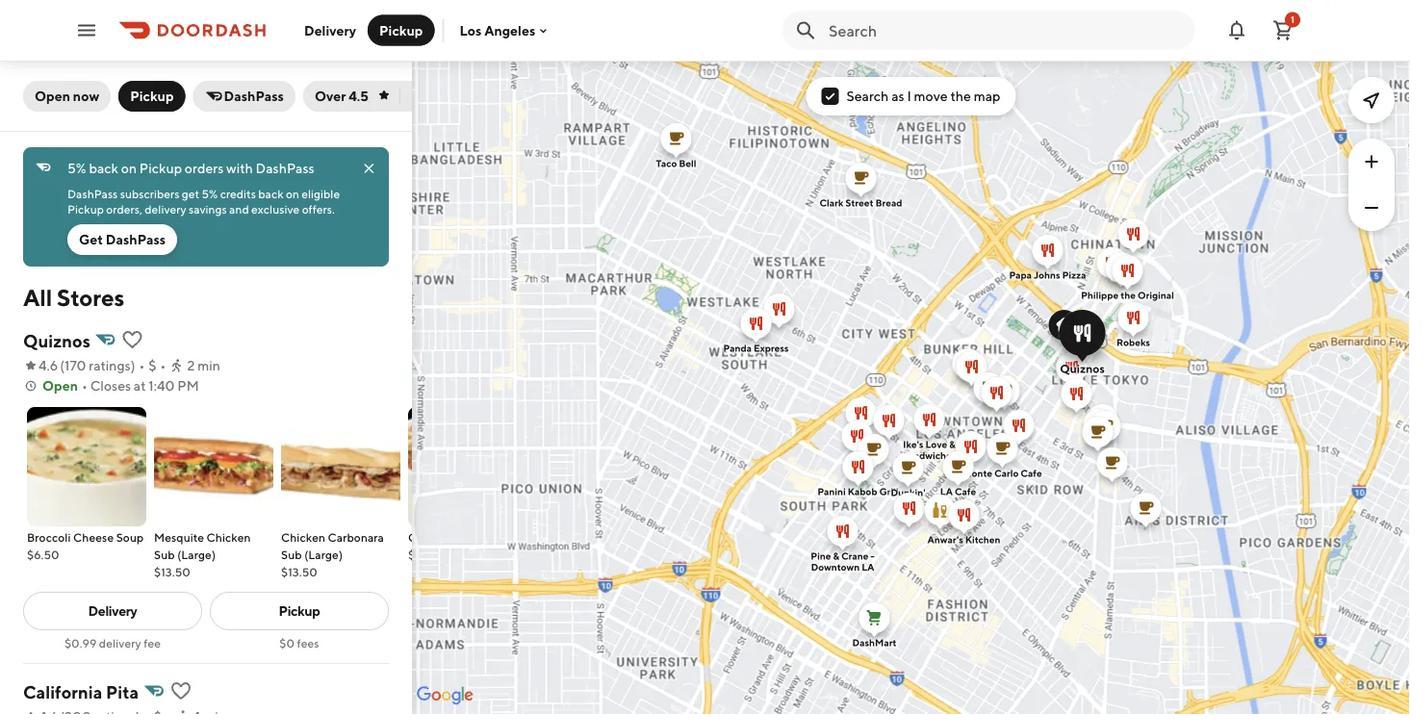 Task type: describe. For each thing, give the bounding box(es) containing it.
get dashpass
[[79, 232, 166, 247]]

offers.
[[302, 202, 335, 216]]

subscribers
[[120, 187, 180, 200]]

broccoli cheese soup image
[[27, 407, 146, 527]]

mesquite chicken sub (large) image
[[154, 407, 273, 527]]

(
[[60, 358, 65, 374]]

los
[[460, 22, 482, 38]]

delivery for the delivery link
[[88, 603, 137, 619]]

chicken noodle soup $6.50
[[408, 531, 525, 561]]

click to add this store to your saved list image for quiznos
[[121, 328, 144, 351]]

2 min
[[187, 358, 220, 374]]

( 170 ratings )
[[60, 358, 135, 374]]

orders
[[185, 160, 224, 176]]

)
[[131, 358, 135, 374]]

5% inside dashpass subscribers get 5% credits back on eligible pickup orders, delivery savings and exclusive offers.
[[202, 187, 218, 200]]

delivery button
[[293, 15, 368, 46]]

broccoli
[[27, 531, 71, 544]]

delivery inside dashpass subscribers get 5% credits back on eligible pickup orders, delivery savings and exclusive offers.
[[145, 202, 186, 216]]

broccoli cheese soup $6.50
[[27, 531, 144, 561]]

• for •
[[160, 358, 166, 374]]

dashpass up exclusive
[[256, 160, 315, 176]]

as
[[892, 88, 905, 104]]

pickup inside 'link'
[[279, 603, 320, 619]]

open now
[[35, 88, 99, 104]]

pickup left los
[[379, 22, 423, 38]]

$6.50 for broccoli cheese soup $6.50
[[27, 548, 59, 561]]

mesquite chicken sub (large) $13.50
[[154, 531, 251, 579]]

average rating of 4.6 out of 5 element for quiznos
[[23, 356, 58, 376]]

1 button
[[1264, 11, 1303, 50]]

0 horizontal spatial 5%
[[67, 160, 86, 176]]

Store search: begin typing to search for stores available on DoorDash text field
[[829, 20, 1184, 41]]

recenter the map image
[[1361, 89, 1384, 112]]

• for • $
[[139, 358, 145, 374]]

delivery link
[[23, 592, 202, 631]]

exclusive
[[251, 202, 300, 216]]

170
[[65, 358, 86, 374]]

cheese
[[73, 531, 114, 544]]

over
[[315, 88, 346, 104]]

open for open • closes at 1:40 pm
[[42, 378, 78, 394]]

(large) for mesquite
[[177, 548, 216, 561]]

search as i move the map
[[847, 88, 1001, 104]]

on inside dashpass subscribers get 5% credits back on eligible pickup orders, delivery savings and exclusive offers.
[[286, 187, 299, 200]]

$0.99
[[64, 637, 97, 650]]

$13.50 for chicken carbonara sub (large) $13.50
[[281, 565, 318, 579]]

move
[[914, 88, 948, 104]]

all
[[23, 284, 52, 311]]

get
[[79, 232, 103, 247]]

4.6
[[39, 358, 58, 374]]

zoom out image
[[1361, 196, 1384, 220]]

sub for chicken carbonara sub (large)
[[281, 548, 302, 561]]

chicken carbonara sub (large) $13.50
[[281, 531, 384, 579]]

eligible
[[302, 187, 340, 200]]

$0.99 delivery fee
[[64, 637, 161, 650]]

Search as I move the map checkbox
[[822, 88, 839, 105]]

0 horizontal spatial pickup button
[[119, 81, 185, 112]]

click to add this store to your saved list image for california pita
[[169, 680, 192, 703]]

0 horizontal spatial back
[[89, 160, 118, 176]]

search
[[847, 88, 889, 104]]

i
[[908, 88, 912, 104]]

4.5
[[349, 88, 369, 104]]

get dashpass button
[[67, 224, 177, 255]]

fee
[[144, 637, 161, 650]]

open now button
[[23, 81, 111, 112]]

0 horizontal spatial •
[[82, 378, 87, 394]]

$0
[[280, 637, 295, 650]]

$
[[149, 358, 157, 374]]

pickup right now
[[130, 88, 174, 104]]

dashpass inside dashpass subscribers get 5% credits back on eligible pickup orders, delivery savings and exclusive offers.
[[67, 187, 118, 200]]

dashpass up with
[[224, 88, 284, 104]]

dashpass button
[[193, 81, 296, 112]]

ratings
[[89, 358, 131, 374]]

savings
[[189, 202, 227, 216]]

noodle
[[455, 531, 495, 544]]



Task type: vqa. For each thing, say whether or not it's contained in the screenshot.
STORES
yes



Task type: locate. For each thing, give the bounding box(es) containing it.
• $
[[139, 358, 157, 374]]

pm
[[177, 378, 199, 394]]

(large)
[[177, 548, 216, 561], [304, 548, 343, 561]]

1 $13.50 from the left
[[154, 565, 191, 579]]

mesquite
[[154, 531, 204, 544]]

0 horizontal spatial delivery
[[88, 603, 137, 619]]

1 vertical spatial average rating of 4.6 out of 5 element
[[23, 708, 58, 715]]

click to add this store to your saved list image
[[121, 328, 144, 351], [169, 680, 192, 703]]

1 soup from the left
[[116, 531, 144, 544]]

open
[[35, 88, 70, 104], [42, 378, 78, 394]]

back inside dashpass subscribers get 5% credits back on eligible pickup orders, delivery savings and exclusive offers.
[[258, 187, 284, 200]]

all stores
[[23, 284, 124, 311]]

sub inside chicken carbonara sub (large) $13.50
[[281, 548, 302, 561]]

chicken inside chicken noodle soup $6.50
[[408, 531, 453, 544]]

(large) down carbonara
[[304, 548, 343, 561]]

original
[[1138, 290, 1175, 301], [1138, 290, 1175, 301]]

powered by google image
[[417, 687, 474, 706]]

2 sub from the left
[[281, 548, 302, 561]]

2 chicken from the left
[[281, 531, 326, 544]]

get
[[182, 187, 199, 200]]

sub up pickup 'link'
[[281, 548, 302, 561]]

chicken carbonara sub (large) image
[[281, 407, 401, 527]]

soup for chicken noodle soup $6.50
[[497, 531, 525, 544]]

at
[[134, 378, 146, 394]]

1 horizontal spatial (large)
[[304, 548, 343, 561]]

open inside button
[[35, 88, 70, 104]]

back up exclusive
[[258, 187, 284, 200]]

-
[[871, 551, 875, 562], [871, 551, 875, 562]]

1
[[1291, 14, 1295, 25]]

delivery left fee at bottom left
[[99, 637, 141, 650]]

pickup button
[[368, 15, 435, 46], [119, 81, 185, 112]]

chicken for chicken noodle soup $6.50
[[408, 531, 453, 544]]

1 vertical spatial delivery
[[99, 637, 141, 650]]

chicken left carbonara
[[281, 531, 326, 544]]

open • closes at 1:40 pm
[[42, 378, 199, 394]]

dashpass up orders,
[[67, 187, 118, 200]]

1 horizontal spatial sub
[[281, 548, 302, 561]]

carlo
[[995, 468, 1019, 479], [995, 468, 1019, 479]]

clark
[[820, 197, 844, 208], [820, 197, 844, 208]]

0 horizontal spatial delivery
[[99, 637, 141, 650]]

0 vertical spatial back
[[89, 160, 118, 176]]

1 horizontal spatial $13.50
[[281, 565, 318, 579]]

johns
[[1034, 270, 1061, 281], [1034, 270, 1061, 281]]

1 (large) from the left
[[177, 548, 216, 561]]

$6.50 down "broccoli"
[[27, 548, 59, 561]]

1 horizontal spatial back
[[258, 187, 284, 200]]

•
[[139, 358, 145, 374], [160, 358, 166, 374], [82, 378, 87, 394]]

$13.50 up pickup 'link'
[[281, 565, 318, 579]]

1 items, open order cart image
[[1272, 19, 1295, 42]]

• right )
[[139, 358, 145, 374]]

sub
[[154, 548, 175, 561], [281, 548, 302, 561]]

la cafe
[[941, 486, 977, 497], [941, 486, 977, 497]]

0 vertical spatial open
[[35, 88, 70, 104]]

5% up savings
[[202, 187, 218, 200]]

panini
[[818, 486, 846, 497], [818, 486, 846, 497]]

soup right cheese
[[116, 531, 144, 544]]

• right $
[[160, 358, 166, 374]]

0 horizontal spatial sub
[[154, 548, 175, 561]]

anwar's
[[928, 534, 964, 546], [928, 534, 964, 546]]

delivery up over
[[304, 22, 356, 38]]

delivery inside button
[[304, 22, 356, 38]]

los angeles
[[460, 22, 536, 38]]

1 horizontal spatial chicken
[[281, 531, 326, 544]]

fees
[[297, 637, 319, 650]]

on up exclusive
[[286, 187, 299, 200]]

delivery for delivery button
[[304, 22, 356, 38]]

dashpass subscribers get 5% credits back on eligible pickup orders, delivery savings and exclusive offers.
[[67, 187, 342, 216]]

(large) inside chicken carbonara sub (large) $13.50
[[304, 548, 343, 561]]

(large) down mesquite
[[177, 548, 216, 561]]

on
[[121, 160, 137, 176], [286, 187, 299, 200]]

(large) inside mesquite chicken sub (large) $13.50
[[177, 548, 216, 561]]

pickup up get
[[67, 202, 104, 216]]

sub inside mesquite chicken sub (large) $13.50
[[154, 548, 175, 561]]

dunkin' anwar's kitchen
[[891, 487, 1001, 546], [891, 487, 1001, 546]]

kabob
[[848, 486, 878, 497], [848, 486, 878, 497]]

sub for mesquite chicken sub (large)
[[154, 548, 175, 561]]

0 vertical spatial 5%
[[67, 160, 86, 176]]

average rating of 4.6 out of 5 element containing 4.6
[[23, 356, 58, 376]]

0 horizontal spatial $13.50
[[154, 565, 191, 579]]

love
[[926, 439, 948, 450], [926, 439, 948, 450]]

delivery up $0.99 delivery fee
[[88, 603, 137, 619]]

open down (
[[42, 378, 78, 394]]

soup
[[116, 531, 144, 544], [497, 531, 525, 544]]

1 chicken from the left
[[207, 531, 251, 544]]

2 horizontal spatial •
[[160, 358, 166, 374]]

with
[[226, 160, 253, 176]]

philippe
[[1082, 290, 1119, 301], [1082, 290, 1119, 301]]

delivery down subscribers
[[145, 202, 186, 216]]

ike's love & sandwiches
[[903, 439, 956, 461], [903, 439, 956, 461]]

0 vertical spatial average rating of 4.6 out of 5 element
[[23, 356, 58, 376]]

bread
[[876, 197, 903, 208], [876, 197, 903, 208]]

pickup link
[[210, 592, 389, 631]]

pickup inside dashpass subscribers get 5% credits back on eligible pickup orders, delivery savings and exclusive offers.
[[67, 202, 104, 216]]

chicken right mesquite
[[207, 531, 251, 544]]

0 vertical spatial on
[[121, 160, 137, 176]]

$13.50 for mesquite chicken sub (large) $13.50
[[154, 565, 191, 579]]

average rating of 4.6 out of 5 element down "california"
[[23, 708, 58, 715]]

over 4.5 button
[[303, 81, 431, 112]]

2
[[187, 358, 195, 374]]

now
[[73, 88, 99, 104]]

2 $13.50 from the left
[[281, 565, 318, 579]]

the
[[951, 88, 972, 104], [1121, 290, 1136, 301], [1121, 290, 1136, 301]]

min
[[198, 358, 220, 374]]

$6.50 inside broccoli cheese soup $6.50
[[27, 548, 59, 561]]

0 horizontal spatial (large)
[[177, 548, 216, 561]]

open left now
[[35, 88, 70, 104]]

zoom in image
[[1361, 150, 1384, 173]]

dashpass down orders,
[[106, 232, 166, 247]]

and
[[229, 202, 249, 216]]

click to add this store to your saved list image up )
[[121, 328, 144, 351]]

dunkin'
[[891, 487, 926, 498], [891, 487, 926, 498]]

1 vertical spatial open
[[42, 378, 78, 394]]

carbonara
[[328, 531, 384, 544]]

panini kabob grill
[[818, 486, 899, 497], [818, 486, 899, 497]]

1:40
[[149, 378, 175, 394]]

1 horizontal spatial 5%
[[202, 187, 218, 200]]

grill
[[880, 486, 899, 497], [880, 486, 899, 497]]

los angeles button
[[460, 22, 551, 38]]

1 horizontal spatial pickup button
[[368, 15, 435, 46]]

1 horizontal spatial $6.50
[[408, 548, 441, 561]]

express
[[754, 343, 789, 354], [754, 343, 789, 354]]

sub down mesquite
[[154, 548, 175, 561]]

2 $6.50 from the left
[[408, 548, 441, 561]]

1 vertical spatial pickup button
[[119, 81, 185, 112]]

$13.50 inside mesquite chicken sub (large) $13.50
[[154, 565, 191, 579]]

over 4.5
[[315, 88, 369, 104]]

average rating of 4.6 out of 5 element left (
[[23, 356, 58, 376]]

1 horizontal spatial click to add this store to your saved list image
[[169, 680, 192, 703]]

orders,
[[106, 202, 142, 216]]

average rating of 4.6 out of 5 element for california pita
[[23, 708, 58, 715]]

2 (large) from the left
[[304, 548, 343, 561]]

open menu image
[[75, 19, 98, 42]]

monte
[[963, 468, 993, 479], [963, 468, 993, 479]]

$6.50 inside chicken noodle soup $6.50
[[408, 548, 441, 561]]

crane
[[842, 551, 869, 562], [842, 551, 869, 562]]

pita
[[106, 682, 139, 703]]

panda
[[724, 343, 752, 354], [724, 343, 752, 354]]

5% down open now button
[[67, 160, 86, 176]]

soup for broccoli cheese soup $6.50
[[116, 531, 144, 544]]

back up orders,
[[89, 160, 118, 176]]

monte carlo cafe
[[963, 468, 1043, 479], [963, 468, 1043, 479]]

0 vertical spatial delivery
[[304, 22, 356, 38]]

angeles
[[485, 22, 536, 38]]

pickup up subscribers
[[139, 160, 182, 176]]

sandwiches
[[903, 450, 956, 461], [903, 450, 956, 461]]

0 horizontal spatial soup
[[116, 531, 144, 544]]

bell
[[679, 158, 697, 169], [679, 158, 697, 169]]

clark street bread
[[820, 197, 903, 208], [820, 197, 903, 208]]

0 horizontal spatial on
[[121, 160, 137, 176]]

average rating of 4.6 out of 5 element
[[23, 356, 58, 376], [23, 708, 58, 715]]

5% back on pickup orders with dashpass
[[67, 160, 315, 176]]

kitchen
[[966, 534, 1001, 546], [966, 534, 1001, 546]]

pickup
[[379, 22, 423, 38], [130, 88, 174, 104], [139, 160, 182, 176], [67, 202, 104, 216], [279, 603, 320, 619]]

0 horizontal spatial click to add this store to your saved list image
[[121, 328, 144, 351]]

1 horizontal spatial soup
[[497, 531, 525, 544]]

0 horizontal spatial chicken
[[207, 531, 251, 544]]

soup right the 'noodle'
[[497, 531, 525, 544]]

stores
[[57, 284, 124, 311]]

soup inside chicken noodle soup $6.50
[[497, 531, 525, 544]]

• down 170 at the left bottom of page
[[82, 378, 87, 394]]

chicken for chicken carbonara sub (large) $13.50
[[281, 531, 326, 544]]

1 average rating of 4.6 out of 5 element from the top
[[23, 356, 58, 376]]

5%
[[67, 160, 86, 176], [202, 187, 218, 200]]

la
[[941, 486, 953, 497], [941, 486, 953, 497], [862, 562, 875, 573], [862, 562, 875, 573]]

click to add this store to your saved list image right pita on the left bottom of the page
[[169, 680, 192, 703]]

panda express
[[724, 343, 789, 354], [724, 343, 789, 354]]

1 vertical spatial back
[[258, 187, 284, 200]]

notification bell image
[[1226, 19, 1249, 42]]

1 sub from the left
[[154, 548, 175, 561]]

open for open now
[[35, 88, 70, 104]]

0 vertical spatial pickup button
[[368, 15, 435, 46]]

california pita
[[23, 682, 139, 703]]

2 soup from the left
[[497, 531, 525, 544]]

3 chicken from the left
[[408, 531, 453, 544]]

chicken inside chicken carbonara sub (large) $13.50
[[281, 531, 326, 544]]

$6.50 for chicken noodle soup $6.50
[[408, 548, 441, 561]]

papa johns pizza philippe the original
[[1010, 270, 1175, 301], [1010, 270, 1175, 301]]

downtown
[[811, 562, 860, 573], [811, 562, 860, 573]]

1 vertical spatial click to add this store to your saved list image
[[169, 680, 192, 703]]

1 horizontal spatial •
[[139, 358, 145, 374]]

2 horizontal spatial chicken
[[408, 531, 453, 544]]

1 horizontal spatial on
[[286, 187, 299, 200]]

$0 fees
[[280, 637, 319, 650]]

soup inside broccoli cheese soup $6.50
[[116, 531, 144, 544]]

delivery
[[145, 202, 186, 216], [99, 637, 141, 650]]

delivery
[[304, 22, 356, 38], [88, 603, 137, 619]]

taco
[[656, 158, 677, 169], [656, 158, 677, 169]]

0 vertical spatial delivery
[[145, 202, 186, 216]]

1 vertical spatial on
[[286, 187, 299, 200]]

2 average rating of 4.6 out of 5 element from the top
[[23, 708, 58, 715]]

ike's
[[903, 439, 924, 450], [903, 439, 924, 450]]

$13.50 inside chicken carbonara sub (large) $13.50
[[281, 565, 318, 579]]

on up subscribers
[[121, 160, 137, 176]]

chicken left the 'noodle'
[[408, 531, 453, 544]]

1 vertical spatial delivery
[[88, 603, 137, 619]]

(large) for chicken
[[304, 548, 343, 561]]

chicken inside mesquite chicken sub (large) $13.50
[[207, 531, 251, 544]]

pickup button right now
[[119, 81, 185, 112]]

pickup up the $0 fees
[[279, 603, 320, 619]]

$13.50 down mesquite
[[154, 565, 191, 579]]

0 vertical spatial click to add this store to your saved list image
[[121, 328, 144, 351]]

robeks
[[1117, 337, 1151, 348], [1117, 337, 1151, 348]]

1 vertical spatial 5%
[[202, 187, 218, 200]]

map region
[[166, 0, 1411, 715]]

credits
[[220, 187, 256, 200]]

1 horizontal spatial delivery
[[304, 22, 356, 38]]

0 horizontal spatial $6.50
[[27, 548, 59, 561]]

1 horizontal spatial delivery
[[145, 202, 186, 216]]

closes
[[90, 378, 131, 394]]

california
[[23, 682, 102, 703]]

map
[[974, 88, 1001, 104]]

pickup button left los
[[368, 15, 435, 46]]

1 $6.50 from the left
[[27, 548, 59, 561]]

$6.50 right chicken carbonara sub (large) $13.50
[[408, 548, 441, 561]]



